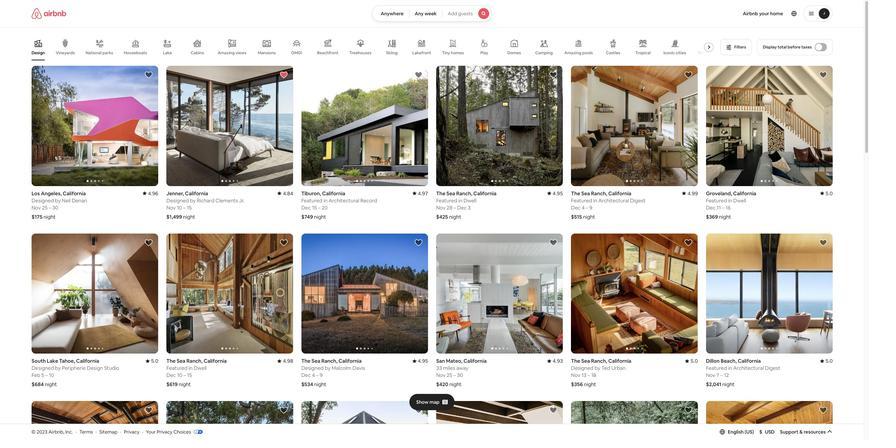 Task type: describe. For each thing, give the bounding box(es) containing it.
your privacy choices
[[146, 429, 191, 435]]

mansions
[[258, 50, 276, 56]]

pools
[[582, 50, 593, 56]]

dwell for 4.98
[[194, 365, 207, 372]]

iconic
[[663, 50, 675, 56]]

15 for by
[[187, 205, 192, 211]]

$356
[[571, 382, 583, 388]]

18
[[591, 373, 596, 379]]

ranch, for dec
[[186, 358, 202, 365]]

california inside jenner, california designed by richard clements jr. nov 10 – 15 $1,499 night
[[185, 190, 208, 197]]

show map button
[[410, 394, 454, 411]]

group containing national parks
[[31, 34, 716, 60]]

15 inside tiburon, california featured in architectural record dec 15 – 20 $749 night
[[312, 205, 317, 211]]

4.97
[[418, 190, 428, 197]]

design inside "south lake tahoe, california designed by peripherie design studio feb 5 – 10 $684 night"
[[87, 365, 103, 372]]

add to wishlist: south lake tahoe, california image
[[145, 239, 153, 247]]

record
[[360, 197, 377, 204]]

night inside jenner, california designed by richard clements jr. nov 10 – 15 $1,499 night
[[183, 214, 195, 220]]

before
[[788, 44, 801, 50]]

california inside "south lake tahoe, california designed by peripherie design studio feb 5 – 10 $684 night"
[[76, 358, 99, 365]]

the for the sea ranch, california featured in dwell nov 28 – dec 3 $425 night
[[436, 190, 445, 197]]

map
[[430, 399, 440, 406]]

4.93 out of 5 average rating image
[[547, 358, 563, 365]]

sea for the sea ranch, california designed by malcolm davis dec 4 – 9 $534 night
[[311, 358, 320, 365]]

$420
[[436, 382, 448, 388]]

nov for nov 28 – dec 3
[[436, 205, 445, 211]]

in inside "the sea ranch, california featured in dwell nov 28 – dec 3 $425 night"
[[458, 197, 462, 204]]

trending
[[698, 50, 715, 56]]

4.95 out of 5 average rating image for the sea ranch, california featured in dwell nov 28 – dec 3 $425 night
[[547, 190, 563, 197]]

9 for featured
[[589, 205, 592, 211]]

california inside the sea ranch, california featured in dwell dec 10 – 15 $619 night
[[203, 358, 227, 365]]

angeles,
[[41, 190, 62, 197]]

tropical
[[635, 50, 651, 56]]

4.97 out of 5 average rating image
[[412, 190, 428, 197]]

nov for nov 10 – 15
[[166, 205, 176, 211]]

airbnb your home link
[[739, 6, 787, 21]]

5.0 out of 5 average rating image for south lake tahoe, california designed by peripherie design studio feb 5 – 10 $684 night
[[145, 358, 158, 365]]

national
[[85, 50, 101, 56]]

the sea ranch, california featured in dwell dec 10 – 15 $619 night
[[166, 358, 227, 388]]

amazing for amazing pools
[[564, 50, 581, 56]]

30 inside los angeles, california designed by neil denari nov 25 – 30 $175 night
[[52, 205, 58, 211]]

add to wishlist: the sea ranch, california image for the sea ranch, california designed by ted urban nov 13 – 18 $356 night
[[684, 239, 692, 247]]

dec inside the sea ranch, california featured in dwell dec 10 – 15 $619 night
[[166, 373, 176, 379]]

designed for south lake tahoe, california designed by peripherie design studio feb 5 – 10 $684 night
[[31, 365, 54, 372]]

add to wishlist: tiburon, california image
[[414, 71, 423, 79]]

denari
[[72, 197, 87, 204]]

night inside los angeles, california designed by neil denari nov 25 – 30 $175 night
[[43, 214, 55, 220]]

2 · from the left
[[96, 429, 97, 435]]

digest inside the sea ranch, california featured in architectural digest dec 4 – 9 $515 night
[[630, 197, 645, 204]]

designed inside jenner, california designed by richard clements jr. nov 10 – 15 $1,499 night
[[166, 197, 189, 204]]

treehouses
[[349, 50, 371, 56]]

4.96 out of 5 average rating image
[[142, 190, 158, 197]]

anywhere
[[381, 11, 404, 17]]

dec inside "the sea ranch, california featured in dwell nov 28 – dec 3 $425 night"
[[457, 205, 467, 211]]

3 · from the left
[[120, 429, 121, 435]]

beach,
[[721, 358, 737, 365]]

ranch, for nov
[[456, 190, 472, 197]]

homes
[[451, 50, 464, 56]]

4 for $515
[[582, 205, 585, 211]]

add to wishlist: cobb, california image
[[684, 407, 692, 415]]

the for the sea ranch, california designed by ted urban nov 13 – 18 $356 night
[[571, 358, 580, 365]]

vineyards
[[56, 50, 75, 56]]

$1,499
[[166, 214, 182, 220]]

mateo,
[[446, 358, 462, 365]]

add to wishlist: half moon bay, california image
[[549, 407, 557, 415]]

display total before taxes
[[763, 44, 812, 50]]

tiny
[[442, 50, 450, 56]]

architectural inside the "dillon beach, california featured in architectural digest nov 7 – 12 $2,041 night"
[[733, 365, 764, 372]]

– inside the sea ranch, california featured in architectural digest dec 4 – 9 $515 night
[[586, 205, 588, 211]]

night inside tiburon, california featured in architectural record dec 15 – 20 $749 night
[[314, 214, 326, 220]]

designed for the sea ranch, california designed by malcolm davis dec 4 – 9 $534 night
[[301, 365, 324, 372]]

night inside groveland, california featured in dwell dec 11 – 16 $369 night
[[719, 214, 731, 220]]

dec inside the sea ranch, california featured in architectural digest dec 4 – 9 $515 night
[[571, 205, 580, 211]]

camping
[[535, 50, 553, 56]]

ted
[[601, 365, 610, 372]]

privacy link
[[124, 429, 139, 435]]

night inside 'san mateo, california 33 miles away nov 25 – 30 $420 night'
[[449, 382, 461, 388]]

the sea ranch, california designed by ted urban nov 13 – 18 $356 night
[[571, 358, 631, 388]]

dec inside the sea ranch, california designed by malcolm davis dec 4 – 9 $534 night
[[301, 373, 311, 379]]

design inside group
[[31, 50, 45, 56]]

sea for the sea ranch, california featured in dwell dec 10 – 15 $619 night
[[177, 358, 185, 365]]

&
[[799, 429, 803, 436]]

4.99 out of 5 average rating image
[[682, 190, 698, 197]]

by for the sea ranch, california designed by malcolm davis dec 4 – 9 $534 night
[[325, 365, 330, 372]]

anywhere button
[[372, 5, 409, 22]]

– inside los angeles, california designed by neil denari nov 25 – 30 $175 night
[[49, 205, 51, 211]]

$749
[[301, 214, 313, 220]]

1 · from the left
[[76, 429, 77, 435]]

4 for $534
[[312, 373, 315, 379]]

clements
[[215, 197, 238, 204]]

terms
[[79, 429, 93, 435]]

4.98
[[283, 358, 293, 365]]

$534
[[301, 382, 313, 388]]

davis
[[352, 365, 365, 372]]

filters
[[734, 44, 746, 50]]

5.0 out of 5 average rating image for dillon beach, california featured in architectural digest nov 7 – 12 $2,041 night
[[820, 358, 833, 365]]

show map
[[416, 399, 440, 406]]

$619
[[166, 382, 178, 388]]

national parks
[[85, 50, 113, 56]]

week
[[425, 11, 437, 17]]

dec inside groveland, california featured in dwell dec 11 – 16 $369 night
[[706, 205, 715, 211]]

architectural inside tiburon, california featured in architectural record dec 15 – 20 $749 night
[[328, 197, 359, 204]]

groveland, california featured in dwell dec 11 – 16 $369 night
[[706, 190, 756, 220]]

featured inside the "dillon beach, california featured in architectural digest nov 7 – 12 $2,041 night"
[[706, 365, 727, 372]]

featured inside "the sea ranch, california featured in dwell nov 28 – dec 3 $425 night"
[[436, 197, 457, 204]]

20
[[321, 205, 327, 211]]

ranch, for digest
[[591, 190, 607, 197]]

– inside groveland, california featured in dwell dec 11 – 16 $369 night
[[722, 205, 724, 211]]

english (us) button
[[720, 429, 754, 436]]

dwell inside groveland, california featured in dwell dec 11 – 16 $369 night
[[733, 197, 746, 204]]

2023
[[37, 429, 47, 435]]

display
[[763, 44, 777, 50]]

13
[[581, 373, 586, 379]]

neil
[[62, 197, 70, 204]]

the for the sea ranch, california designed by malcolm davis dec 4 – 9 $534 night
[[301, 358, 310, 365]]

33
[[436, 365, 442, 372]]

iconic cities
[[663, 50, 686, 56]]

your
[[146, 429, 156, 435]]

night inside the sea ranch, california designed by ted urban nov 13 – 18 $356 night
[[584, 382, 596, 388]]

lake inside "south lake tahoe, california designed by peripherie design studio feb 5 – 10 $684 night"
[[47, 358, 58, 365]]

$515
[[571, 214, 582, 220]]

night inside the "dillon beach, california featured in architectural digest nov 7 – 12 $2,041 night"
[[722, 382, 734, 388]]

richard
[[197, 197, 214, 204]]

add to wishlist: del monte forest, california image
[[279, 407, 288, 415]]

castles
[[606, 50, 620, 56]]

5.0 out of 5 average rating image for the sea ranch, california designed by ted urban nov 13 – 18 $356 night
[[685, 358, 698, 365]]

dec inside tiburon, california featured in architectural record dec 15 – 20 $749 night
[[301, 205, 311, 211]]

by inside jenner, california designed by richard clements jr. nov 10 – 15 $1,499 night
[[190, 197, 196, 204]]

5.0 out of 5 average rating image for groveland, california featured in dwell dec 11 – 16 $369 night
[[820, 190, 833, 197]]

– inside the sea ranch, california designed by malcolm davis dec 4 – 9 $534 night
[[316, 373, 318, 379]]

25 inside 'san mateo, california 33 miles away nov 25 – 30 $420 night'
[[446, 373, 452, 379]]

night inside the sea ranch, california featured in dwell dec 10 – 15 $619 night
[[179, 382, 191, 388]]

south lake tahoe, california designed by peripherie design studio feb 5 – 10 $684 night
[[31, 358, 119, 388]]

16
[[725, 205, 731, 211]]

$
[[759, 429, 762, 436]]

the sea ranch, california featured in architectural digest dec 4 – 9 $515 night
[[571, 190, 645, 220]]

california inside the "dillon beach, california featured in architectural digest nov 7 – 12 $2,041 night"
[[738, 358, 761, 365]]

by for the sea ranch, california designed by ted urban nov 13 – 18 $356 night
[[594, 365, 600, 372]]

night inside the sea ranch, california featured in architectural digest dec 4 – 9 $515 night
[[583, 214, 595, 220]]

$ usd
[[759, 429, 775, 436]]

4.84
[[283, 190, 293, 197]]

11
[[716, 205, 721, 211]]

4.98 out of 5 average rating image
[[277, 358, 293, 365]]

studio
[[104, 365, 119, 372]]

california inside "the sea ranch, california featured in dwell nov 28 – dec 3 $425 night"
[[473, 190, 496, 197]]

night inside "south lake tahoe, california designed by peripherie design studio feb 5 – 10 $684 night"
[[45, 382, 57, 388]]

add to wishlist: aptos, california image
[[414, 407, 423, 415]]

los angeles, california designed by neil denari nov 25 – 30 $175 night
[[31, 190, 87, 220]]

3
[[468, 205, 471, 211]]

dwell for 4.95
[[463, 197, 476, 204]]

featured inside the sea ranch, california featured in architectural digest dec 4 – 9 $515 night
[[571, 197, 592, 204]]

airbnb,
[[48, 429, 64, 435]]

add to wishlist: dillon beach, california image
[[819, 239, 827, 247]]

your privacy choices link
[[146, 429, 203, 436]]

any
[[415, 11, 424, 17]]



Task type: locate. For each thing, give the bounding box(es) containing it.
1 horizontal spatial 4
[[582, 205, 585, 211]]

9 inside the sea ranch, california designed by malcolm davis dec 4 – 9 $534 night
[[320, 373, 322, 379]]

– inside tiburon, california featured in architectural record dec 15 – 20 $749 night
[[318, 205, 320, 211]]

designed down los
[[31, 197, 54, 204]]

1 vertical spatial 4.95 out of 5 average rating image
[[412, 358, 428, 365]]

featured up $619 on the left of page
[[166, 365, 187, 372]]

privacy left your
[[124, 429, 139, 435]]

the inside the sea ranch, california designed by ted urban nov 13 – 18 $356 night
[[571, 358, 580, 365]]

designed up 13
[[571, 365, 593, 372]]

amazing pools
[[564, 50, 593, 56]]

nov inside 'san mateo, california 33 miles away nov 25 – 30 $420 night'
[[436, 373, 445, 379]]

None search field
[[372, 5, 492, 22]]

10 for dec
[[177, 373, 182, 379]]

dillon
[[706, 358, 719, 365]]

0 horizontal spatial 5.0 out of 5 average rating image
[[685, 358, 698, 365]]

0 vertical spatial design
[[31, 50, 45, 56]]

california inside the sea ranch, california featured in architectural digest dec 4 – 9 $515 night
[[608, 190, 631, 197]]

amazing
[[218, 50, 235, 56], [564, 50, 581, 56]]

– inside the sea ranch, california designed by ted urban nov 13 – 18 $356 night
[[587, 373, 590, 379]]

jenner,
[[166, 190, 184, 197]]

add to wishlist: the sea ranch, california image
[[549, 71, 557, 79], [279, 239, 288, 247], [414, 239, 423, 247], [684, 239, 692, 247]]

jr.
[[239, 197, 244, 204]]

sitemap
[[99, 429, 117, 435]]

dec left 3 at the right top
[[457, 205, 467, 211]]

night down 18
[[584, 382, 596, 388]]

san mateo, california 33 miles away nov 25 – 30 $420 night
[[436, 358, 487, 388]]

1 vertical spatial 4
[[312, 373, 315, 379]]

sea inside the sea ranch, california designed by ted urban nov 13 – 18 $356 night
[[581, 358, 590, 365]]

the inside the sea ranch, california featured in dwell dec 10 – 15 $619 night
[[166, 358, 175, 365]]

night inside "the sea ranch, california featured in dwell nov 28 – dec 3 $425 night"
[[449, 214, 461, 220]]

design left studio
[[87, 365, 103, 372]]

dec up $749
[[301, 205, 311, 211]]

choices
[[173, 429, 191, 435]]

4 up $515
[[582, 205, 585, 211]]

urban
[[611, 365, 626, 372]]

15 for california
[[187, 373, 192, 379]]

0 vertical spatial 4.95 out of 5 average rating image
[[547, 190, 563, 197]]

9 inside the sea ranch, california featured in architectural digest dec 4 – 9 $515 night
[[589, 205, 592, 211]]

add to wishlist: the sea ranch, california image for the sea ranch, california featured in dwell dec 10 – 15 $619 night
[[279, 239, 288, 247]]

parks
[[102, 50, 113, 56]]

1 vertical spatial 9
[[320, 373, 322, 379]]

0 horizontal spatial lake
[[47, 358, 58, 365]]

support
[[780, 429, 798, 436]]

25 up $175
[[42, 205, 47, 211]]

1 5.0 out of 5 average rating image from the left
[[145, 358, 158, 365]]

featured up 28
[[436, 197, 457, 204]]

the right 4.97
[[436, 190, 445, 197]]

featured inside tiburon, california featured in architectural record dec 15 – 20 $749 night
[[301, 197, 322, 204]]

– inside the sea ranch, california featured in dwell dec 10 – 15 $619 night
[[183, 373, 186, 379]]

california inside tiburon, california featured in architectural record dec 15 – 20 $749 night
[[322, 190, 345, 197]]

home
[[770, 11, 783, 17]]

0 horizontal spatial 30
[[52, 205, 58, 211]]

4.93
[[553, 358, 563, 365]]

15 inside the sea ranch, california featured in dwell dec 10 – 15 $619 night
[[187, 373, 192, 379]]

0 vertical spatial 25
[[42, 205, 47, 211]]

sea for the sea ranch, california designed by ted urban nov 13 – 18 $356 night
[[581, 358, 590, 365]]

10 inside jenner, california designed by richard clements jr. nov 10 – 15 $1,499 night
[[177, 205, 182, 211]]

peripherie
[[62, 365, 85, 372]]

add to wishlist: santa rosa, california image
[[145, 407, 153, 415]]

10 right '5'
[[49, 373, 54, 379]]

night right $534 at the bottom of page
[[314, 382, 326, 388]]

night down the 12
[[722, 382, 734, 388]]

add to wishlist: the sea ranch, california image for the sea ranch, california featured in dwell nov 28 – dec 3 $425 night
[[549, 71, 557, 79]]

10 inside "south lake tahoe, california designed by peripherie design studio feb 5 – 10 $684 night"
[[49, 373, 54, 379]]

designed up $534 at the bottom of page
[[301, 365, 324, 372]]

night right $684
[[45, 382, 57, 388]]

5.0 for south lake tahoe, california designed by peripherie design studio feb 5 – 10 $684 night
[[151, 358, 158, 365]]

night right $1,499
[[183, 214, 195, 220]]

$684
[[31, 382, 44, 388]]

tiburon,
[[301, 190, 321, 197]]

ranch, inside "the sea ranch, california featured in dwell nov 28 – dec 3 $425 night"
[[456, 190, 472, 197]]

california inside the sea ranch, california designed by ted urban nov 13 – 18 $356 night
[[608, 358, 631, 365]]

total
[[778, 44, 787, 50]]

· left the privacy link
[[120, 429, 121, 435]]

night right $619 on the left of page
[[179, 382, 191, 388]]

$2,041
[[706, 382, 721, 388]]

tiburon, california featured in architectural record dec 15 – 20 $749 night
[[301, 190, 377, 220]]

ranch, inside the sea ranch, california designed by ted urban nov 13 – 18 $356 night
[[591, 358, 607, 365]]

0 horizontal spatial 5.0 out of 5 average rating image
[[145, 358, 158, 365]]

10 up $619 on the left of page
[[177, 373, 182, 379]]

25 inside los angeles, california designed by neil denari nov 25 – 30 $175 night
[[42, 205, 47, 211]]

10 up $1,499
[[177, 205, 182, 211]]

night right $515
[[583, 214, 595, 220]]

0 vertical spatial 30
[[52, 205, 58, 211]]

night down 20
[[314, 214, 326, 220]]

airbnb your home
[[743, 11, 783, 17]]

groveland,
[[706, 190, 732, 197]]

4.96
[[148, 190, 158, 197]]

skiing
[[386, 50, 397, 56]]

nov inside the "dillon beach, california featured in architectural digest nov 7 – 12 $2,041 night"
[[706, 373, 715, 379]]

california inside 'san mateo, california 33 miles away nov 25 – 30 $420 night'
[[463, 358, 487, 365]]

nov inside the sea ranch, california designed by ted urban nov 13 – 18 $356 night
[[571, 373, 580, 379]]

designed up '5'
[[31, 365, 54, 372]]

amazing for amazing views
[[218, 50, 235, 56]]

designed
[[31, 197, 54, 204], [166, 197, 189, 204], [31, 365, 54, 372], [571, 365, 593, 372], [301, 365, 324, 372]]

0 horizontal spatial amazing
[[218, 50, 235, 56]]

none search field containing anywhere
[[372, 5, 492, 22]]

1 vertical spatial lake
[[47, 358, 58, 365]]

cities
[[676, 50, 686, 56]]

design
[[31, 50, 45, 56], [87, 365, 103, 372]]

by left neil
[[55, 197, 61, 204]]

nov inside "the sea ranch, california featured in dwell nov 28 – dec 3 $425 night"
[[436, 205, 445, 211]]

·
[[76, 429, 77, 435], [96, 429, 97, 435], [120, 429, 121, 435], [142, 429, 143, 435]]

california inside groveland, california featured in dwell dec 11 – 16 $369 night
[[733, 190, 756, 197]]

the up $619 on the left of page
[[166, 358, 175, 365]]

the for the sea ranch, california featured in architectural digest dec 4 – 9 $515 night
[[571, 190, 580, 197]]

ranch, inside the sea ranch, california designed by malcolm davis dec 4 – 9 $534 night
[[321, 358, 337, 365]]

digest inside the "dillon beach, california featured in architectural digest nov 7 – 12 $2,041 night"
[[765, 365, 780, 372]]

design left vineyards
[[31, 50, 45, 56]]

sea up 28
[[446, 190, 455, 197]]

play
[[480, 50, 488, 56]]

0 horizontal spatial privacy
[[124, 429, 139, 435]]

0 vertical spatial 4
[[582, 205, 585, 211]]

add to wishlist: the sea ranch, california image for the sea ranch, california designed by malcolm davis dec 4 – 9 $534 night
[[414, 239, 423, 247]]

the
[[436, 190, 445, 197], [571, 190, 580, 197], [166, 358, 175, 365], [571, 358, 580, 365], [301, 358, 310, 365]]

©
[[31, 429, 36, 435]]

designed inside the sea ranch, california designed by malcolm davis dec 4 – 9 $534 night
[[301, 365, 324, 372]]

sea
[[446, 190, 455, 197], [581, 190, 590, 197], [177, 358, 185, 365], [581, 358, 590, 365], [311, 358, 320, 365]]

30 down angeles,
[[52, 205, 58, 211]]

profile element
[[500, 0, 833, 27]]

$425
[[436, 214, 448, 220]]

night right $175
[[43, 214, 55, 220]]

30 inside 'san mateo, california 33 miles away nov 25 – 30 $420 night'
[[457, 373, 463, 379]]

by left malcolm on the left
[[325, 365, 330, 372]]

9 for designed
[[320, 373, 322, 379]]

1 vertical spatial digest
[[765, 365, 780, 372]]

0 horizontal spatial dwell
[[194, 365, 207, 372]]

featured inside the sea ranch, california featured in dwell dec 10 – 15 $619 night
[[166, 365, 187, 372]]

night right $420
[[449, 382, 461, 388]]

add to wishlist: the sea ranch, california image
[[684, 71, 692, 79]]

nov
[[31, 205, 41, 211], [166, 205, 176, 211], [436, 205, 445, 211], [436, 373, 445, 379], [571, 373, 580, 379], [706, 373, 715, 379]]

– inside 'san mateo, california 33 miles away nov 25 – 30 $420 night'
[[453, 373, 456, 379]]

the up $515
[[571, 190, 580, 197]]

1 horizontal spatial amazing
[[564, 50, 581, 56]]

views
[[235, 50, 246, 56]]

10 inside the sea ranch, california featured in dwell dec 10 – 15 $619 night
[[177, 373, 182, 379]]

add to wishlist: los angeles, california image
[[145, 71, 153, 79]]

the right '4.98'
[[301, 358, 310, 365]]

sitemap link
[[99, 429, 117, 435]]

7
[[716, 373, 719, 379]]

1 horizontal spatial 9
[[589, 205, 592, 211]]

5.0
[[825, 190, 833, 197], [151, 358, 158, 365], [690, 358, 698, 365], [825, 358, 833, 365]]

add
[[448, 11, 457, 17]]

houseboats
[[124, 50, 147, 56]]

– inside "the sea ranch, california featured in dwell nov 28 – dec 3 $425 night"
[[453, 205, 456, 211]]

4.95 for the sea ranch, california featured in dwell nov 28 – dec 3 $425 night
[[553, 190, 563, 197]]

1 horizontal spatial 30
[[457, 373, 463, 379]]

1 horizontal spatial 25
[[446, 373, 452, 379]]

by for south lake tahoe, california designed by peripherie design studio feb 5 – 10 $684 night
[[55, 365, 61, 372]]

2 horizontal spatial dwell
[[733, 197, 746, 204]]

designed down the jenner,
[[166, 197, 189, 204]]

30 down away
[[457, 373, 463, 379]]

0 horizontal spatial 4
[[312, 373, 315, 379]]

nov left 28
[[436, 205, 445, 211]]

add to wishlist: pacifica, california image
[[819, 407, 827, 415]]

4 up $534 at the bottom of page
[[312, 373, 315, 379]]

2 5.0 out of 5 average rating image from the left
[[820, 358, 833, 365]]

4 inside the sea ranch, california featured in architectural digest dec 4 – 9 $515 night
[[582, 205, 585, 211]]

featured up the "11"
[[706, 197, 727, 204]]

nov down 33
[[436, 373, 445, 379]]

nov up $1,499
[[166, 205, 176, 211]]

1 horizontal spatial privacy
[[157, 429, 172, 435]]

dwell inside the sea ranch, california featured in dwell dec 10 – 15 $619 night
[[194, 365, 207, 372]]

© 2023 airbnb, inc. ·
[[31, 429, 77, 435]]

1 horizontal spatial digest
[[765, 365, 780, 372]]

4 · from the left
[[142, 429, 143, 435]]

1 horizontal spatial 4.95
[[553, 190, 563, 197]]

sea up $619 on the left of page
[[177, 358, 185, 365]]

0 vertical spatial digest
[[630, 197, 645, 204]]

lake left cabins
[[163, 50, 172, 56]]

away
[[456, 365, 468, 372]]

1 horizontal spatial design
[[87, 365, 103, 372]]

terms link
[[79, 429, 93, 435]]

remove from wishlist: jenner, california image
[[279, 71, 288, 79]]

add to wishlist: san mateo, california image
[[549, 239, 557, 247]]

(us)
[[745, 429, 754, 436]]

dec up $534 at the bottom of page
[[301, 373, 311, 379]]

1 horizontal spatial lake
[[163, 50, 172, 56]]

privacy right your
[[157, 429, 172, 435]]

sea inside the sea ranch, california designed by malcolm davis dec 4 – 9 $534 night
[[311, 358, 320, 365]]

4.95 for the sea ranch, california designed by malcolm davis dec 4 – 9 $534 night
[[418, 358, 428, 365]]

sea up 13
[[581, 358, 590, 365]]

1 vertical spatial 5.0 out of 5 average rating image
[[685, 358, 698, 365]]

– inside jenner, california designed by richard clements jr. nov 10 – 15 $1,499 night
[[183, 205, 186, 211]]

lake right "south"
[[47, 358, 58, 365]]

california inside the sea ranch, california designed by malcolm davis dec 4 – 9 $534 night
[[338, 358, 361, 365]]

1 horizontal spatial 5.0 out of 5 average rating image
[[820, 358, 833, 365]]

0 horizontal spatial 4.95 out of 5 average rating image
[[412, 358, 428, 365]]

nov left 7
[[706, 373, 715, 379]]

25
[[42, 205, 47, 211], [446, 373, 452, 379]]

group
[[31, 34, 716, 60], [31, 66, 285, 186], [166, 66, 420, 186], [301, 66, 555, 186], [436, 66, 690, 186], [571, 66, 824, 186], [706, 66, 869, 186], [31, 234, 158, 354], [166, 234, 293, 354], [301, 234, 428, 354], [436, 234, 563, 354], [571, 234, 824, 354], [706, 234, 869, 354], [31, 402, 158, 441], [166, 402, 293, 441], [301, 402, 428, 441], [436, 402, 563, 441], [571, 402, 698, 441], [706, 402, 833, 441]]

by up 18
[[594, 365, 600, 372]]

in inside the "dillon beach, california featured in architectural digest nov 7 – 12 $2,041 night"
[[728, 365, 732, 372]]

5.0 out of 5 average rating image
[[820, 190, 833, 197], [685, 358, 698, 365]]

– inside the "dillon beach, california featured in architectural digest nov 7 – 12 $2,041 night"
[[720, 373, 723, 379]]

tiny homes
[[442, 50, 464, 56]]

omg!
[[291, 50, 302, 56]]

nov inside los angeles, california designed by neil denari nov 25 – 30 $175 night
[[31, 205, 41, 211]]

by inside "south lake tahoe, california designed by peripherie design studio feb 5 – 10 $684 night"
[[55, 365, 61, 372]]

featured up $515
[[571, 197, 592, 204]]

usd
[[765, 429, 775, 436]]

5.0 for dillon beach, california featured in architectural digest nov 7 – 12 $2,041 night
[[825, 358, 833, 365]]

architectural inside the sea ranch, california featured in architectural digest dec 4 – 9 $515 night
[[598, 197, 629, 204]]

in inside the sea ranch, california featured in architectural digest dec 4 – 9 $515 night
[[593, 197, 597, 204]]

– inside "south lake tahoe, california designed by peripherie design studio feb 5 – 10 $684 night"
[[45, 373, 48, 379]]

sea for the sea ranch, california featured in dwell nov 28 – dec 3 $425 night
[[446, 190, 455, 197]]

0 horizontal spatial 25
[[42, 205, 47, 211]]

sea up $534 at the bottom of page
[[311, 358, 320, 365]]

add to wishlist: groveland, california image
[[819, 71, 827, 79]]

amazing left views
[[218, 50, 235, 56]]

show
[[416, 399, 429, 406]]

california inside los angeles, california designed by neil denari nov 25 – 30 $175 night
[[63, 190, 86, 197]]

· right terms link
[[96, 429, 97, 435]]

in inside groveland, california featured in dwell dec 11 – 16 $369 night
[[728, 197, 732, 204]]

by left "richard"
[[190, 197, 196, 204]]

designed inside the sea ranch, california designed by ted urban nov 13 – 18 $356 night
[[571, 365, 593, 372]]

by inside the sea ranch, california designed by malcolm davis dec 4 – 9 $534 night
[[325, 365, 330, 372]]

ranch, for urban
[[591, 358, 607, 365]]

· left your
[[142, 429, 143, 435]]

amazing left "pools"
[[564, 50, 581, 56]]

lake
[[163, 50, 172, 56], [47, 358, 58, 365]]

filters button
[[720, 39, 752, 55]]

inc.
[[65, 429, 73, 435]]

0 horizontal spatial 9
[[320, 373, 322, 379]]

1 horizontal spatial 4.95 out of 5 average rating image
[[547, 190, 563, 197]]

sea inside "the sea ranch, california featured in dwell nov 28 – dec 3 $425 night"
[[446, 190, 455, 197]]

0 vertical spatial lake
[[163, 50, 172, 56]]

nov inside jenner, california designed by richard clements jr. nov 10 – 15 $1,499 night
[[166, 205, 176, 211]]

4.84 out of 5 average rating image
[[277, 190, 293, 197]]

support & resources button
[[780, 429, 833, 436]]

night inside the sea ranch, california designed by malcolm davis dec 4 – 9 $534 night
[[314, 382, 326, 388]]

nov for nov 7 – 12
[[706, 373, 715, 379]]

nov up $175
[[31, 205, 41, 211]]

10 for nov
[[177, 205, 182, 211]]

0 vertical spatial 5.0 out of 5 average rating image
[[820, 190, 833, 197]]

ranch,
[[456, 190, 472, 197], [591, 190, 607, 197], [186, 358, 202, 365], [591, 358, 607, 365], [321, 358, 337, 365]]

resources
[[804, 429, 826, 436]]

1 vertical spatial 4.95
[[418, 358, 428, 365]]

0 vertical spatial 9
[[589, 205, 592, 211]]

dec left the "11"
[[706, 205, 715, 211]]

0 horizontal spatial 4.95
[[418, 358, 428, 365]]

designed inside "south lake tahoe, california designed by peripherie design studio feb 5 – 10 $684 night"
[[31, 365, 54, 372]]

in inside tiburon, california featured in architectural record dec 15 – 20 $749 night
[[323, 197, 327, 204]]

sea inside the sea ranch, california featured in dwell dec 10 – 15 $619 night
[[177, 358, 185, 365]]

dwell inside "the sea ranch, california featured in dwell nov 28 – dec 3 $425 night"
[[463, 197, 476, 204]]

5.0 out of 5 average rating image
[[145, 358, 158, 365], [820, 358, 833, 365]]

nov left 13
[[571, 373, 580, 379]]

night down 16
[[719, 214, 731, 220]]

featured up 7
[[706, 365, 727, 372]]

airbnb
[[743, 11, 758, 17]]

by down tahoe,
[[55, 365, 61, 372]]

jenner, california designed by richard clements jr. nov 10 – 15 $1,499 night
[[166, 190, 244, 220]]

the inside "the sea ranch, california featured in dwell nov 28 – dec 3 $425 night"
[[436, 190, 445, 197]]

9
[[589, 205, 592, 211], [320, 373, 322, 379]]

designed for the sea ranch, california designed by ted urban nov 13 – 18 $356 night
[[571, 365, 593, 372]]

25 down miles
[[446, 373, 452, 379]]

the inside the sea ranch, california designed by malcolm davis dec 4 – 9 $534 night
[[301, 358, 310, 365]]

the inside the sea ranch, california featured in architectural digest dec 4 – 9 $515 night
[[571, 190, 580, 197]]

english
[[728, 429, 744, 436]]

dec up $515
[[571, 205, 580, 211]]

1 horizontal spatial dwell
[[463, 197, 476, 204]]

beachfront
[[317, 50, 338, 56]]

los
[[31, 190, 40, 197]]

1 horizontal spatial architectural
[[598, 197, 629, 204]]

by inside los angeles, california designed by neil denari nov 25 – 30 $175 night
[[55, 197, 61, 204]]

· right inc.
[[76, 429, 77, 435]]

night down 28
[[449, 214, 461, 220]]

4.95 out of 5 average rating image
[[547, 190, 563, 197], [412, 358, 428, 365]]

0 horizontal spatial digest
[[630, 197, 645, 204]]

–
[[49, 205, 51, 211], [183, 205, 186, 211], [453, 205, 456, 211], [586, 205, 588, 211], [318, 205, 320, 211], [722, 205, 724, 211], [45, 373, 48, 379], [183, 373, 186, 379], [453, 373, 456, 379], [587, 373, 590, 379], [316, 373, 318, 379], [720, 373, 723, 379]]

the right 4.93
[[571, 358, 580, 365]]

ranch, for davis
[[321, 358, 337, 365]]

featured down the tiburon,
[[301, 197, 322, 204]]

15 inside jenner, california designed by richard clements jr. nov 10 – 15 $1,499 night
[[187, 205, 192, 211]]

sea up $515
[[581, 190, 590, 197]]

by inside the sea ranch, california designed by ted urban nov 13 – 18 $356 night
[[594, 365, 600, 372]]

2 privacy from the left
[[157, 429, 172, 435]]

0 horizontal spatial design
[[31, 50, 45, 56]]

digest
[[630, 197, 645, 204], [765, 365, 780, 372]]

1 vertical spatial 30
[[457, 373, 463, 379]]

0 horizontal spatial architectural
[[328, 197, 359, 204]]

lakefront
[[412, 50, 431, 56]]

$175
[[31, 214, 42, 220]]

0 vertical spatial 4.95
[[553, 190, 563, 197]]

featured inside groveland, california featured in dwell dec 11 – 16 $369 night
[[706, 197, 727, 204]]

4.95 out of 5 average rating image for the sea ranch, california designed by malcolm davis dec 4 – 9 $534 night
[[412, 358, 428, 365]]

1 horizontal spatial 5.0 out of 5 average rating image
[[820, 190, 833, 197]]

sea for the sea ranch, california featured in architectural digest dec 4 – 9 $515 night
[[581, 190, 590, 197]]

5.0 for the sea ranch, california designed by ted urban nov 13 – 18 $356 night
[[690, 358, 698, 365]]

5.0 for groveland, california featured in dwell dec 11 – 16 $369 night
[[825, 190, 833, 197]]

any week
[[415, 11, 437, 17]]

the for the sea ranch, california featured in dwell dec 10 – 15 $619 night
[[166, 358, 175, 365]]

taxes
[[801, 44, 812, 50]]

dec up $619 on the left of page
[[166, 373, 176, 379]]

english (us)
[[728, 429, 754, 436]]

in inside the sea ranch, california featured in dwell dec 10 – 15 $619 night
[[188, 365, 192, 372]]

1 privacy from the left
[[124, 429, 139, 435]]

2 horizontal spatial architectural
[[733, 365, 764, 372]]

designed inside los angeles, california designed by neil denari nov 25 – 30 $175 night
[[31, 197, 54, 204]]

nov for nov 25 – 30
[[31, 205, 41, 211]]

privacy
[[124, 429, 139, 435], [157, 429, 172, 435]]

1 vertical spatial design
[[87, 365, 103, 372]]

domes
[[507, 50, 521, 56]]

1 vertical spatial 25
[[446, 373, 452, 379]]



Task type: vqa. For each thing, say whether or not it's contained in the screenshot.
The Sea Ranch, California Featured in Dwell Nov 28 – Dec 3 $425 night 4.95
yes



